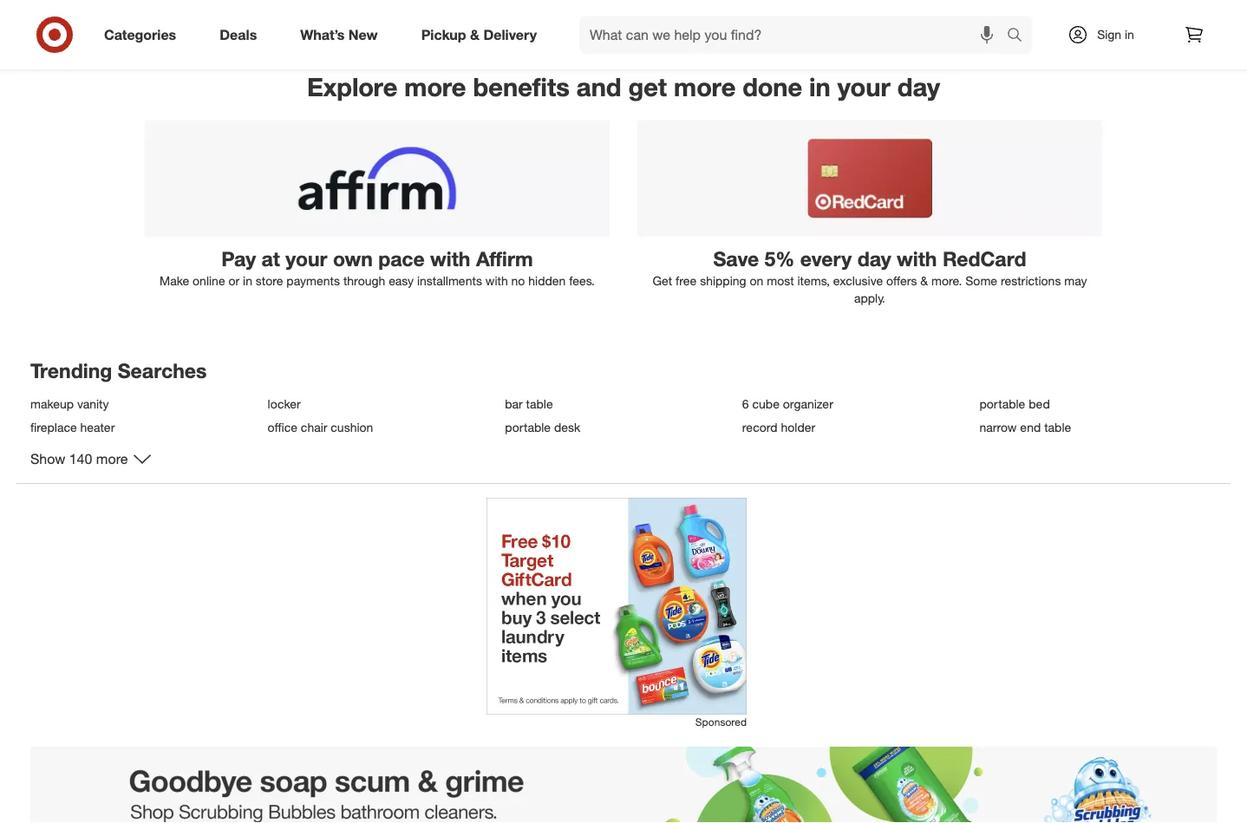 Task type: locate. For each thing, give the bounding box(es) containing it.
& right offers
[[921, 273, 929, 288]]

your up payments
[[286, 247, 328, 271]]

1 horizontal spatial your
[[838, 71, 891, 102]]

with
[[431, 247, 471, 271], [897, 247, 938, 271], [486, 273, 508, 288]]

mcgee.
[[646, 6, 695, 23]]

& inside save 5% every day with redcard get free shipping on most items, exclusive offers & more. some restrictions may apply.
[[921, 273, 929, 288]]

yourself
[[700, 0, 749, 6]]

what's
[[300, 26, 345, 43]]

get
[[629, 71, 667, 102]]

1 horizontal spatial in
[[810, 71, 831, 102]]

0 vertical spatial &
[[869, 0, 877, 6]]

0 horizontal spatial in
[[243, 273, 252, 288]]

portable for bed
[[980, 396, 1026, 411]]

day up exclusive
[[858, 247, 892, 271]]

2 by from the left
[[1042, 0, 1057, 6]]

in right sign
[[1125, 27, 1135, 42]]

5%
[[765, 247, 795, 271]]

2 vertical spatial in
[[243, 273, 252, 288]]

0 vertical spatial portable
[[980, 396, 1026, 411]]

1 vertical spatial day
[[858, 247, 892, 271]]

1 horizontal spatial table
[[1045, 420, 1072, 435]]

free
[[676, 273, 697, 288]]

1 vertical spatial &
[[470, 26, 480, 43]]

payments
[[287, 273, 340, 288]]

search button
[[1000, 16, 1041, 57]]

make
[[160, 273, 189, 288]]

1 vertical spatial your
[[286, 247, 328, 271]]

2 horizontal spatial &
[[921, 273, 929, 288]]

0 horizontal spatial table
[[526, 396, 553, 411]]

deals link
[[205, 16, 279, 54]]

0 horizontal spatial portable
[[505, 420, 551, 435]]

portable down 'bar table'
[[505, 420, 551, 435]]

your
[[838, 71, 891, 102], [286, 247, 328, 271]]

0 vertical spatial table
[[526, 396, 553, 411]]

office chair cushion
[[268, 420, 373, 435]]

at
[[262, 247, 280, 271]]

makeup vanity
[[30, 396, 109, 411]]

makeup
[[30, 396, 74, 411]]

& right pickup
[[470, 26, 480, 43]]

desk
[[554, 420, 581, 435]]

get
[[653, 273, 673, 288]]

1 horizontal spatial by
[[1042, 0, 1057, 6]]

more down pickup
[[405, 71, 466, 102]]

with up offers
[[897, 247, 938, 271]]

and
[[577, 71, 622, 102]]

furniture
[[946, 0, 998, 6]]

0 horizontal spatial day
[[858, 247, 892, 271]]

1 vertical spatial table
[[1045, 420, 1072, 435]]

shea
[[1061, 0, 1092, 6]]

through
[[344, 273, 386, 288]]

restrictions
[[1001, 273, 1062, 288]]

in
[[1125, 27, 1135, 42], [810, 71, 831, 102], [243, 273, 252, 288]]

searches
[[118, 359, 207, 383]]

0 horizontal spatial with
[[431, 247, 471, 271]]

your down express yourself by mixing modern & traditional furniture styles by shea mcgee. link
[[838, 71, 891, 102]]

traditional
[[881, 0, 943, 6]]

&
[[869, 0, 877, 6], [470, 26, 480, 43], [921, 273, 929, 288]]

more right get
[[674, 71, 736, 102]]

more.
[[932, 273, 963, 288]]

fireplace
[[30, 420, 77, 435]]

benefits
[[473, 71, 570, 102]]

categories link
[[89, 16, 198, 54]]

record holder link
[[743, 420, 970, 435]]

narrow end table
[[980, 420, 1072, 435]]

portable up narrow
[[980, 396, 1026, 411]]

by left the shea on the top
[[1042, 0, 1057, 6]]

search
[[1000, 28, 1041, 45]]

save 5% every day with redcard get free shipping on most items, exclusive offers & more. some restrictions may apply.
[[653, 247, 1088, 305]]

what's new
[[300, 26, 378, 43]]

0 vertical spatial in
[[1125, 27, 1135, 42]]

0 horizontal spatial your
[[286, 247, 328, 271]]

in right done
[[810, 71, 831, 102]]

locker link
[[268, 396, 495, 411]]

day
[[898, 71, 941, 102], [858, 247, 892, 271]]

1 horizontal spatial portable
[[980, 396, 1026, 411]]

table up portable desk
[[526, 396, 553, 411]]

show 140 more button
[[30, 449, 153, 469]]

& right modern
[[869, 0, 877, 6]]

express yourself by mixing modern & traditional furniture styles by shea mcgee.
[[646, 0, 1092, 23]]

trending searches
[[30, 359, 207, 383]]

styles
[[1002, 0, 1038, 6]]

0 vertical spatial advertisement region
[[487, 498, 747, 715]]

2 horizontal spatial with
[[897, 247, 938, 271]]

in right or on the left top of page
[[243, 273, 252, 288]]

day down express yourself by mixing modern & traditional furniture styles by shea mcgee. link
[[898, 71, 941, 102]]

advertisement region
[[487, 498, 747, 715], [0, 747, 1248, 824]]

1 by from the left
[[753, 0, 768, 6]]

2 vertical spatial &
[[921, 273, 929, 288]]

6 cube organizer link
[[743, 396, 970, 411]]

1 horizontal spatial &
[[869, 0, 877, 6]]

pay
[[222, 247, 256, 271]]

portable
[[980, 396, 1026, 411], [505, 420, 551, 435]]

apply.
[[855, 290, 886, 305]]

end
[[1021, 420, 1042, 435]]

more right 140
[[96, 451, 128, 468]]

in inside 'link'
[[1125, 27, 1135, 42]]

by left mixing
[[753, 0, 768, 6]]

portable inside 'portable bed fireplace heater'
[[980, 396, 1026, 411]]

installments
[[417, 273, 482, 288]]

more
[[405, 71, 466, 102], [674, 71, 736, 102], [96, 451, 128, 468]]

table
[[526, 396, 553, 411], [1045, 420, 1072, 435]]

0 horizontal spatial &
[[470, 26, 480, 43]]

1 vertical spatial portable
[[505, 420, 551, 435]]

offers
[[887, 273, 918, 288]]

1 horizontal spatial day
[[898, 71, 941, 102]]

with up installments
[[431, 247, 471, 271]]

delivery
[[484, 26, 537, 43]]

mixing
[[772, 0, 812, 6]]

table right end
[[1045, 420, 1072, 435]]

2 horizontal spatial in
[[1125, 27, 1135, 42]]

by
[[753, 0, 768, 6], [1042, 0, 1057, 6]]

0 horizontal spatial more
[[96, 451, 128, 468]]

bar table
[[505, 396, 553, 411]]

0 horizontal spatial by
[[753, 0, 768, 6]]

with left no
[[486, 273, 508, 288]]

0 vertical spatial your
[[838, 71, 891, 102]]



Task type: describe. For each thing, give the bounding box(es) containing it.
vanity
[[77, 396, 109, 411]]

may
[[1065, 273, 1088, 288]]

store
[[256, 273, 283, 288]]

office
[[268, 420, 298, 435]]

express yourself by mixing modern & traditional furniture styles by shea mcgee. link
[[633, 0, 1145, 40]]

hidden
[[529, 273, 566, 288]]

locker
[[268, 396, 301, 411]]

sign in
[[1098, 27, 1135, 42]]

makeup vanity link
[[30, 396, 257, 411]]

with inside save 5% every day with redcard get free shipping on most items, exclusive offers & more. some restrictions may apply.
[[897, 247, 938, 271]]

redcard
[[943, 247, 1027, 271]]

or
[[229, 273, 240, 288]]

portable desk link
[[505, 420, 732, 435]]

portable bed fireplace heater
[[30, 396, 1051, 435]]

explore more benefits and get more done in your day
[[307, 71, 941, 102]]

record
[[743, 420, 778, 435]]

6 cube organizer
[[743, 396, 834, 411]]

portable for desk
[[505, 420, 551, 435]]

express
[[646, 0, 696, 6]]

fees.
[[569, 273, 595, 288]]

narrow end table link
[[980, 420, 1207, 435]]

new
[[349, 26, 378, 43]]

1 vertical spatial in
[[810, 71, 831, 102]]

sign in link
[[1053, 16, 1162, 54]]

cube
[[753, 396, 780, 411]]

bar
[[505, 396, 523, 411]]

bar table link
[[505, 396, 732, 411]]

pickup & delivery link
[[407, 16, 559, 54]]

pickup
[[421, 26, 466, 43]]

office chair cushion link
[[268, 420, 495, 435]]

pickup & delivery
[[421, 26, 537, 43]]

no
[[512, 273, 525, 288]]

most
[[767, 273, 794, 288]]

affirm
[[476, 247, 533, 271]]

items,
[[798, 273, 830, 288]]

shipping
[[700, 273, 747, 288]]

holder
[[781, 420, 816, 435]]

done
[[743, 71, 803, 102]]

day inside save 5% every day with redcard get free shipping on most items, exclusive offers & more. some restrictions may apply.
[[858, 247, 892, 271]]

narrow
[[980, 420, 1017, 435]]

1 horizontal spatial with
[[486, 273, 508, 288]]

some
[[966, 273, 998, 288]]

categories
[[104, 26, 176, 43]]

show 140 more
[[30, 451, 128, 468]]

1 vertical spatial advertisement region
[[0, 747, 1248, 824]]

portable desk
[[505, 420, 581, 435]]

online
[[193, 273, 225, 288]]

pace
[[379, 247, 425, 271]]

heater
[[80, 420, 115, 435]]

6
[[743, 396, 749, 411]]

& inside express yourself by mixing modern & traditional furniture styles by shea mcgee.
[[869, 0, 877, 6]]

chair
[[301, 420, 328, 435]]

show
[[30, 451, 65, 468]]

own
[[333, 247, 373, 271]]

save
[[714, 247, 759, 271]]

fireplace heater link
[[30, 420, 257, 435]]

what's new link
[[286, 16, 400, 54]]

bed
[[1029, 396, 1051, 411]]

on
[[750, 273, 764, 288]]

record holder
[[743, 420, 816, 435]]

What can we help you find? suggestions appear below search field
[[580, 16, 1012, 54]]

easy
[[389, 273, 414, 288]]

0 vertical spatial day
[[898, 71, 941, 102]]

every
[[801, 247, 852, 271]]

portable bed link
[[980, 396, 1207, 411]]

deals
[[220, 26, 257, 43]]

trending
[[30, 359, 112, 383]]

your inside 'pay at your own pace with affirm make online or in store payments through easy installments with no hidden fees.'
[[286, 247, 328, 271]]

sign
[[1098, 27, 1122, 42]]

140
[[69, 451, 92, 468]]

pay at your own pace with affirm make online or in store payments through easy installments with no hidden fees.
[[160, 247, 595, 288]]

explore
[[307, 71, 398, 102]]

exclusive
[[834, 273, 883, 288]]

more inside button
[[96, 451, 128, 468]]

2 horizontal spatial more
[[674, 71, 736, 102]]

1 horizontal spatial more
[[405, 71, 466, 102]]

in inside 'pay at your own pace with affirm make online or in store payments through easy installments with no hidden fees.'
[[243, 273, 252, 288]]

organizer
[[783, 396, 834, 411]]

cushion
[[331, 420, 373, 435]]

sponsored
[[696, 716, 747, 729]]



Task type: vqa. For each thing, say whether or not it's contained in the screenshot.
"Greg"
no



